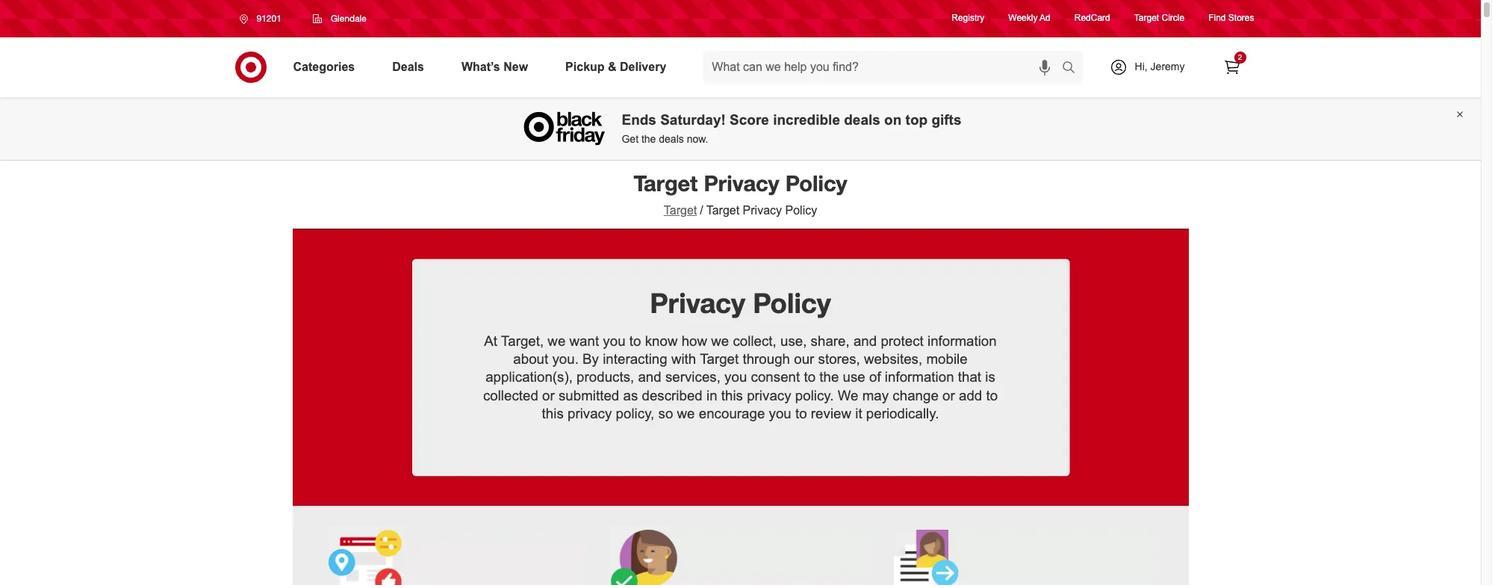 Task type: locate. For each thing, give the bounding box(es) containing it.
and
[[854, 333, 877, 349], [638, 369, 662, 385]]

registry
[[952, 13, 985, 23]]

privacy
[[747, 388, 792, 403], [568, 406, 612, 421]]

so
[[659, 406, 673, 421]]

we up you.
[[548, 333, 566, 349]]

0 horizontal spatial you
[[603, 333, 626, 349]]

you down through
[[725, 369, 747, 385]]

0 vertical spatial privacy
[[747, 388, 792, 403]]

the down stores,
[[820, 369, 839, 385]]

the right the get
[[642, 133, 656, 145]]

0 vertical spatial the
[[642, 133, 656, 145]]

1 vertical spatial this
[[542, 406, 564, 421]]

find stores
[[1209, 13, 1255, 23]]

0 horizontal spatial or
[[543, 388, 555, 403]]

2 vertical spatial you
[[769, 406, 792, 421]]

or down application(s),
[[543, 388, 555, 403]]

products,
[[577, 369, 635, 385]]

by
[[583, 351, 599, 367]]

with
[[672, 351, 697, 367]]

gifts
[[932, 112, 962, 128]]

you down consent
[[769, 406, 792, 421]]

you up interacting
[[603, 333, 626, 349]]

/
[[700, 204, 704, 217]]

we right how
[[711, 333, 729, 349]]

target,
[[501, 333, 544, 349]]

0 horizontal spatial this
[[542, 406, 564, 421]]

0 horizontal spatial we
[[548, 333, 566, 349]]

application(s),
[[486, 369, 573, 385]]

collect,
[[733, 333, 777, 349]]

described
[[642, 388, 703, 403]]

privacy down now.
[[704, 170, 780, 197]]

know
[[645, 333, 678, 349]]

policy
[[786, 170, 848, 197], [786, 204, 818, 217], [753, 286, 832, 319]]

pickup
[[566, 60, 605, 73]]

our
[[794, 351, 815, 367]]

information
[[928, 333, 997, 349], [885, 369, 955, 385]]

1 vertical spatial and
[[638, 369, 662, 385]]

0 horizontal spatial privacy
[[568, 406, 612, 421]]

use,
[[781, 333, 807, 349]]

information up mobile
[[928, 333, 997, 349]]

1 horizontal spatial or
[[943, 388, 955, 403]]

information up change
[[885, 369, 955, 385]]

about
[[514, 351, 549, 367]]

the
[[642, 133, 656, 145], [820, 369, 839, 385]]

pickup & delivery link
[[553, 51, 685, 84]]

deals left now.
[[659, 133, 684, 145]]

find stores link
[[1209, 12, 1255, 25]]

target
[[1135, 13, 1160, 23], [634, 170, 698, 197], [664, 204, 697, 217], [707, 204, 740, 217], [700, 351, 739, 367]]

of
[[870, 369, 881, 385]]

1 horizontal spatial this
[[722, 388, 743, 403]]

privacy
[[704, 170, 780, 197], [743, 204, 782, 217], [650, 286, 746, 319]]

to down policy.
[[796, 406, 807, 421]]

search button
[[1055, 51, 1091, 87]]

deals left on
[[844, 112, 881, 128]]

use
[[843, 369, 866, 385]]

privacy up how
[[650, 286, 746, 319]]

registry link
[[952, 12, 985, 25]]

91201
[[257, 13, 282, 24]]

we right so
[[677, 406, 695, 421]]

is
[[986, 369, 996, 385]]

redcard link
[[1075, 12, 1111, 25]]

0 horizontal spatial deals
[[659, 133, 684, 145]]

1 horizontal spatial deals
[[844, 112, 881, 128]]

privacy right /
[[743, 204, 782, 217]]

target down how
[[700, 351, 739, 367]]

and down interacting
[[638, 369, 662, 385]]

circle
[[1162, 13, 1185, 23]]

we
[[548, 333, 566, 349], [711, 333, 729, 349], [677, 406, 695, 421]]

ends saturday! score incredible deals on top gifts get the deals now.
[[622, 112, 962, 145]]

1 vertical spatial the
[[820, 369, 839, 385]]

ends
[[622, 112, 657, 128]]

this up encourage
[[722, 388, 743, 403]]

0 vertical spatial and
[[854, 333, 877, 349]]

1 horizontal spatial the
[[820, 369, 839, 385]]

search
[[1055, 62, 1091, 74]]

1 horizontal spatial privacy
[[747, 388, 792, 403]]

or left add
[[943, 388, 955, 403]]

new
[[504, 60, 528, 73]]

you
[[603, 333, 626, 349], [725, 369, 747, 385], [769, 406, 792, 421]]

privacy down submitted
[[568, 406, 612, 421]]

privacy down consent
[[747, 388, 792, 403]]

2 link
[[1216, 51, 1249, 84]]

1 vertical spatial privacy
[[568, 406, 612, 421]]

0 horizontal spatial the
[[642, 133, 656, 145]]

to
[[630, 333, 641, 349], [804, 369, 816, 385], [987, 388, 998, 403], [796, 406, 807, 421]]

this down submitted
[[542, 406, 564, 421]]

share,
[[811, 333, 850, 349]]

consent
[[751, 369, 800, 385]]

get
[[622, 133, 639, 145]]

or
[[543, 388, 555, 403], [943, 388, 955, 403]]

target inside at target, we want you to know how we collect, use, share, and protect information about you. by interacting with target through our stores, websites, mobile application(s), products, and services, you consent to the use of information that is collected or submitted as described in this privacy policy. we may change or add to this privacy policy, so we encourage you to review it periodically.
[[700, 351, 739, 367]]

protect
[[881, 333, 924, 349]]

you.
[[553, 351, 579, 367]]

0 vertical spatial policy
[[786, 170, 848, 197]]

1 horizontal spatial and
[[854, 333, 877, 349]]

1 horizontal spatial you
[[725, 369, 747, 385]]

deals
[[844, 112, 881, 128], [659, 133, 684, 145]]

on
[[885, 112, 902, 128]]

stores,
[[819, 351, 861, 367]]

this
[[722, 388, 743, 403], [542, 406, 564, 421]]

1 vertical spatial information
[[885, 369, 955, 385]]

and up stores,
[[854, 333, 877, 349]]

weekly ad link
[[1009, 12, 1051, 25]]



Task type: describe. For each thing, give the bounding box(es) containing it.
What can we help you find? suggestions appear below search field
[[703, 51, 1066, 84]]

0 vertical spatial information
[[928, 333, 997, 349]]

incredible
[[773, 112, 841, 128]]

91201 button
[[230, 5, 297, 32]]

that
[[959, 369, 982, 385]]

want
[[570, 333, 599, 349]]

1 vertical spatial privacy
[[743, 204, 782, 217]]

categories link
[[281, 51, 374, 84]]

the inside ends saturday! score incredible deals on top gifts get the deals now.
[[642, 133, 656, 145]]

encourage
[[699, 406, 765, 421]]

at
[[484, 333, 498, 349]]

to up interacting
[[630, 333, 641, 349]]

websites,
[[865, 351, 923, 367]]

0 vertical spatial you
[[603, 333, 626, 349]]

target circle link
[[1135, 12, 1185, 25]]

it
[[856, 406, 863, 421]]

to down is
[[987, 388, 998, 403]]

saturday!
[[661, 112, 726, 128]]

target up target link
[[634, 170, 698, 197]]

2 or from the left
[[943, 388, 955, 403]]

2
[[1239, 53, 1243, 61]]

what's
[[462, 60, 500, 73]]

1 vertical spatial policy
[[786, 204, 818, 217]]

glendale button
[[303, 5, 376, 32]]

submitted
[[559, 388, 620, 403]]

what's new
[[462, 60, 528, 73]]

to up policy.
[[804, 369, 816, 385]]

deals
[[392, 60, 424, 73]]

categories
[[293, 60, 355, 73]]

0 horizontal spatial and
[[638, 369, 662, 385]]

collected
[[483, 388, 539, 403]]

may
[[863, 388, 889, 403]]

the inside at target, we want you to know how we collect, use, share, and protect information about you. by interacting with target through our stores, websites, mobile application(s), products, and services, you consent to the use of information that is collected or submitted as described in this privacy policy. we may change or add to this privacy policy, so we encourage you to review it periodically.
[[820, 369, 839, 385]]

0 vertical spatial privacy
[[704, 170, 780, 197]]

deals link
[[380, 51, 443, 84]]

delivery
[[620, 60, 667, 73]]

at target, we want you to know how we collect, use, share, and protect information about you. by interacting with target through our stores, websites, mobile application(s), products, and services, you consent to the use of information that is collected or submitted as described in this privacy policy. we may change or add to this privacy policy, so we encourage you to review it periodically.
[[483, 333, 998, 421]]

1 vertical spatial you
[[725, 369, 747, 385]]

redcard
[[1075, 13, 1111, 23]]

0 vertical spatial this
[[722, 388, 743, 403]]

periodically.
[[867, 406, 940, 421]]

interacting
[[603, 351, 668, 367]]

2 vertical spatial policy
[[753, 286, 832, 319]]

find
[[1209, 13, 1227, 23]]

add
[[959, 388, 983, 403]]

glendale
[[331, 13, 367, 24]]

2 vertical spatial privacy
[[650, 286, 746, 319]]

hi,
[[1135, 61, 1148, 72]]

privacy policy
[[650, 286, 832, 319]]

weekly
[[1009, 13, 1038, 23]]

through
[[743, 351, 791, 367]]

mobile
[[927, 351, 968, 367]]

now.
[[687, 133, 709, 145]]

0 vertical spatial deals
[[844, 112, 881, 128]]

1 vertical spatial deals
[[659, 133, 684, 145]]

ad
[[1040, 13, 1051, 23]]

policy,
[[616, 406, 655, 421]]

score
[[730, 112, 770, 128]]

stores
[[1229, 13, 1255, 23]]

pickup & delivery
[[566, 60, 667, 73]]

change
[[893, 388, 939, 403]]

jeremy
[[1151, 61, 1185, 72]]

target circle
[[1135, 13, 1185, 23]]

top
[[906, 112, 928, 128]]

services,
[[666, 369, 721, 385]]

1 horizontal spatial we
[[677, 406, 695, 421]]

target left circle
[[1135, 13, 1160, 23]]

2 horizontal spatial you
[[769, 406, 792, 421]]

1 or from the left
[[543, 388, 555, 403]]

&
[[608, 60, 617, 73]]

target left /
[[664, 204, 697, 217]]

target link
[[664, 204, 697, 217]]

weekly ad
[[1009, 13, 1051, 23]]

target right /
[[707, 204, 740, 217]]

how
[[682, 333, 708, 349]]

as
[[624, 388, 638, 403]]

in
[[707, 388, 718, 403]]

we
[[838, 388, 859, 403]]

2 horizontal spatial we
[[711, 333, 729, 349]]

what's new link
[[449, 51, 547, 84]]

target privacy policy target / target privacy policy
[[634, 170, 848, 217]]

review
[[811, 406, 852, 421]]

hi, jeremy
[[1135, 61, 1185, 72]]

policy.
[[796, 388, 834, 403]]



Task type: vqa. For each thing, say whether or not it's contained in the screenshot.
The Top
yes



